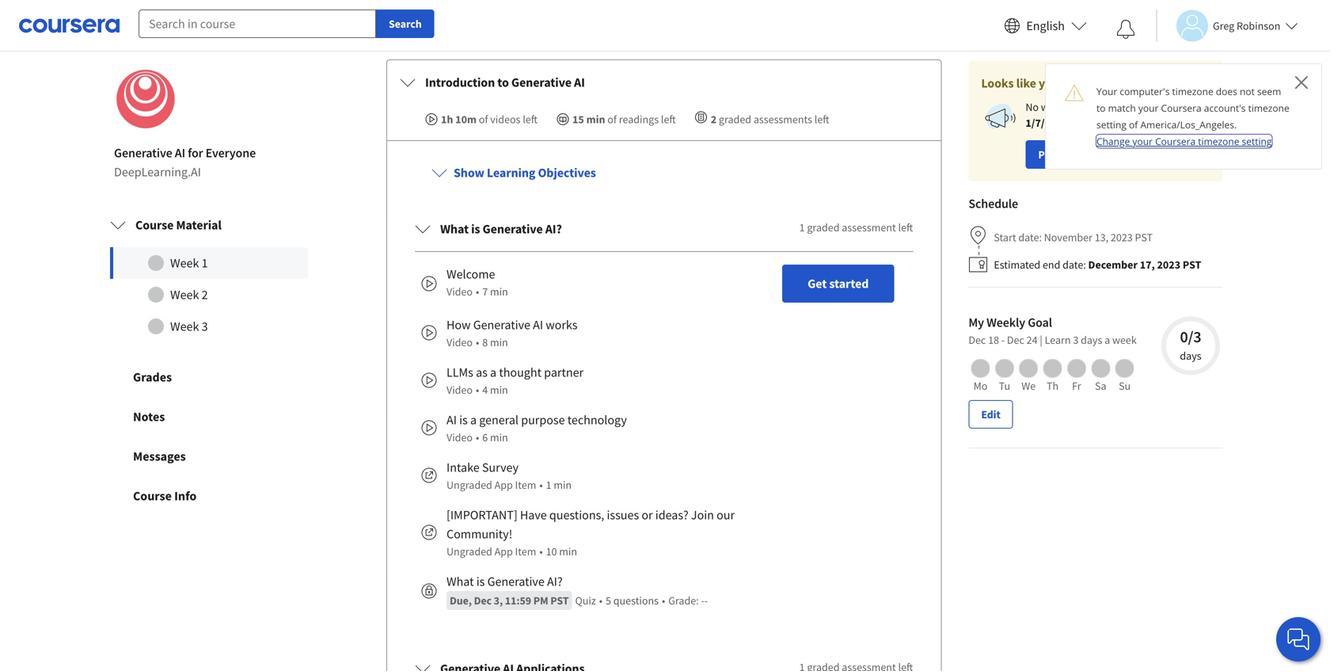 Task type: describe. For each thing, give the bounding box(es) containing it.
computer's
[[1120, 85, 1170, 98]]

grades link
[[95, 357, 323, 397]]

push inside button
[[1039, 148, 1063, 162]]

0 vertical spatial setting
[[1097, 118, 1127, 131]]

intake
[[447, 460, 480, 476]]

thought
[[499, 365, 542, 380]]

what for what is generative ai? due, dec 3, 11:59 pm pst quiz • 5 questions • grade: --
[[447, 574, 474, 590]]

have
[[520, 507, 547, 523]]

generative for introduction to generative ai
[[512, 75, 572, 90]]

to for match
[[1097, 101, 1106, 114]]

objectives
[[538, 165, 596, 181]]

- inside my weekly goal dec 18 - dec 24 | learn 3 days a week
[[1002, 333, 1005, 347]]

no worries! push your end date to 1/7/2024 pst and achieve your goal.
[[1026, 100, 1195, 130]]

video inside welcome video • 7 min
[[447, 285, 473, 299]]

due,
[[450, 594, 472, 608]]

robinson
[[1237, 19, 1281, 33]]

th
[[1047, 379, 1059, 393]]

10m
[[456, 112, 477, 127]]

|
[[1041, 333, 1043, 347]]

su
[[1119, 379, 1131, 393]]

english button
[[998, 0, 1094, 51]]

0 vertical spatial date:
[[1019, 230, 1043, 245]]

min right '15'
[[587, 112, 606, 127]]

partner
[[544, 365, 584, 380]]

date inside button
[[1085, 148, 1107, 162]]

what for what is generative ai?
[[440, 221, 469, 237]]

ai inside ai is a general purpose technology video • 6 min
[[447, 412, 457, 428]]

0 vertical spatial 2
[[711, 112, 717, 127]]

course material
[[135, 217, 222, 233]]

ai inside 'dropdown button'
[[574, 75, 585, 90]]

how generative ai works video • 8 min
[[447, 317, 578, 350]]

your down the "achieve"
[[1133, 135, 1153, 148]]

• left grade:
[[662, 594, 666, 608]]

general
[[479, 412, 519, 428]]

end for date
[[1065, 148, 1083, 162]]

1 horizontal spatial 2023
[[1158, 258, 1181, 272]]

what is generative ai?
[[440, 221, 562, 237]]

sa
[[1096, 379, 1107, 393]]

how
[[447, 317, 471, 333]]

course material button
[[97, 203, 321, 247]]

not
[[1241, 85, 1256, 98]]

17,
[[1141, 258, 1156, 272]]

week 3 link
[[110, 311, 308, 342]]

info
[[174, 488, 197, 504]]

questions,
[[550, 507, 605, 523]]

your computer's timezone does not seem to match your coursera account's timezone setting of america/los_angeles. change your coursera timezone setting
[[1097, 85, 1290, 148]]

3 inside my weekly goal dec 18 - dec 24 | learn 3 days a week
[[1074, 333, 1079, 347]]

pst inside what is generative ai? due, dec 3, 11:59 pm pst quiz • 5 questions • grade: --
[[551, 594, 569, 608]]

0/3
[[1181, 327, 1202, 347]]

and
[[1092, 116, 1110, 130]]

end for date:
[[1043, 258, 1061, 272]]

week for week 2
[[170, 287, 199, 303]]

week for week 3
[[170, 319, 199, 335]]

course info link
[[95, 476, 323, 516]]

1 inside intake survey ungraded app item • 1 min
[[546, 478, 552, 492]]

videos
[[491, 112, 521, 127]]

does
[[1217, 85, 1238, 98]]

more
[[1092, 75, 1121, 91]]

generative inside how generative ai works video • 8 min
[[474, 317, 531, 333]]

achieve
[[1112, 116, 1148, 130]]

intake survey ungraded app item • 1 min
[[447, 460, 572, 492]]

of inside your computer's timezone does not seem to match your coursera account's timezone setting of america/los_angeles. change your coursera timezone setting
[[1130, 118, 1139, 131]]

11:59
[[505, 594, 532, 608]]

• left 5
[[600, 594, 603, 608]]

13,
[[1095, 230, 1109, 245]]

push inside no worries! push your end date to 1/7/2024 pst and achieve your goal.
[[1082, 100, 1105, 114]]

assessments
[[754, 112, 813, 127]]

get
[[808, 276, 827, 292]]

course for course info
[[133, 488, 172, 504]]

generative for what is generative ai? due, dec 3, 11:59 pm pst quiz • 5 questions • grade: --
[[488, 574, 545, 590]]

introduction to generative ai
[[425, 75, 585, 90]]

get started
[[808, 276, 869, 292]]

tu
[[999, 379, 1011, 393]]

2 vertical spatial timezone
[[1199, 135, 1240, 148]]

show learning objectives
[[454, 165, 596, 181]]

week 3
[[170, 319, 208, 335]]

24
[[1027, 333, 1038, 347]]

or
[[642, 507, 653, 523]]

• inside ai is a general purpose technology video • 6 min
[[476, 430, 479, 445]]

estimated
[[995, 258, 1041, 272]]

learn
[[1045, 333, 1072, 347]]

weekly
[[987, 315, 1026, 331]]

ideas?
[[656, 507, 689, 523]]

week 1 link
[[110, 247, 308, 279]]

left right the videos
[[523, 112, 538, 127]]

ai? for what is generative ai?
[[546, 221, 562, 237]]

quiz
[[576, 594, 596, 608]]

of for 1h 10m
[[479, 112, 488, 127]]

notes link
[[95, 397, 323, 437]]

week 2 link
[[110, 279, 308, 311]]

learning
[[487, 165, 536, 181]]

[important]
[[447, 507, 518, 523]]

introduction
[[425, 75, 495, 90]]

show notifications image
[[1117, 20, 1136, 39]]

dec inside what is generative ai? due, dec 3, 11:59 pm pst quiz • 5 questions • grade: --
[[474, 594, 492, 608]]

push end date
[[1039, 148, 1107, 162]]

3,
[[494, 594, 503, 608]]

video inside llms as a thought partner video • 4 min
[[447, 383, 473, 397]]

[important] have questions, issues or ideas? join our community! ungraded app item • 10 min
[[447, 507, 735, 559]]

min inside llms as a thought partner video • 4 min
[[490, 383, 508, 397]]

show learning objectives button
[[419, 154, 609, 192]]

locked image
[[421, 583, 437, 599]]

a inside my weekly goal dec 18 - dec 24 | learn 3 days a week
[[1105, 333, 1111, 347]]

timezone mismatch warning modal dialog
[[1046, 63, 1323, 170]]

your down your
[[1107, 100, 1128, 114]]

ai is a general purpose technology video • 6 min
[[447, 412, 627, 445]]

change your coursera timezone setting link
[[1097, 135, 1273, 148]]

week 2
[[170, 287, 208, 303]]

our
[[717, 507, 735, 523]]

start
[[995, 230, 1017, 245]]

7
[[483, 285, 488, 299]]

1 horizontal spatial setting
[[1243, 135, 1273, 148]]

issues
[[607, 507, 639, 523]]

introduction to generative ai button
[[387, 60, 941, 105]]

• inside how generative ai works video • 8 min
[[476, 335, 479, 350]]

deeplearning.ai image
[[114, 68, 177, 131]]

generative for what is generative ai?
[[483, 221, 543, 237]]

pst right 17,
[[1184, 258, 1202, 272]]

coursera image
[[19, 13, 120, 38]]

welcome video • 7 min
[[447, 266, 508, 299]]

4
[[483, 383, 488, 397]]

graded for assessments
[[719, 112, 752, 127]]

for
[[188, 145, 203, 161]]

seem
[[1258, 85, 1282, 98]]

goal
[[1028, 315, 1053, 331]]

• inside [important] have questions, issues or ideas? join our community! ungraded app item • 10 min
[[540, 544, 543, 559]]



Task type: vqa. For each thing, say whether or not it's contained in the screenshot.
4th video from the top
yes



Task type: locate. For each thing, give the bounding box(es) containing it.
end inside no worries! push your end date to 1/7/2024 pst and achieve your goal.
[[1130, 100, 1148, 114]]

change
[[1097, 135, 1131, 148]]

• inside welcome video • 7 min
[[476, 285, 479, 299]]

ungraded inside intake survey ungraded app item • 1 min
[[447, 478, 493, 492]]

course left material
[[135, 217, 174, 233]]

1 vertical spatial a
[[490, 365, 497, 380]]

0 vertical spatial ai?
[[546, 221, 562, 237]]

2 horizontal spatial 1
[[800, 220, 805, 235]]

assessment
[[842, 220, 897, 235]]

a left general
[[471, 412, 477, 428]]

1 horizontal spatial push
[[1082, 100, 1105, 114]]

1
[[800, 220, 805, 235], [202, 255, 208, 271], [546, 478, 552, 492]]

left right assessments
[[815, 112, 830, 127]]

2023 right 13,
[[1111, 230, 1133, 245]]

0 vertical spatial a
[[1105, 333, 1111, 347]]

is for what is generative ai?
[[471, 221, 480, 237]]

works
[[546, 317, 578, 333]]

3
[[202, 319, 208, 335], [1074, 333, 1079, 347]]

match
[[1109, 101, 1137, 114]]

schedule
[[969, 196, 1019, 212]]

what up due,
[[447, 574, 474, 590]]

3 week from the top
[[170, 319, 199, 335]]

end
[[1130, 100, 1148, 114], [1065, 148, 1083, 162], [1043, 258, 1061, 272]]

1 vertical spatial push
[[1039, 148, 1063, 162]]

0 vertical spatial end
[[1130, 100, 1148, 114]]

2023 right 17,
[[1158, 258, 1181, 272]]

0 vertical spatial week
[[170, 255, 199, 271]]

video down how
[[447, 335, 473, 350]]

notes
[[133, 409, 165, 425]]

ai inside how generative ai works video • 8 min
[[533, 317, 544, 333]]

0 horizontal spatial a
[[471, 412, 477, 428]]

0/3 days
[[1181, 327, 1202, 363]]

date down computer's
[[1150, 100, 1171, 114]]

1 horizontal spatial dec
[[969, 333, 987, 347]]

1 item from the top
[[515, 478, 537, 492]]

days down 0/3
[[1181, 349, 1202, 363]]

left
[[523, 112, 538, 127], [661, 112, 676, 127], [815, 112, 830, 127], [899, 220, 914, 235]]

ai left for
[[175, 145, 185, 161]]

to up and
[[1097, 101, 1106, 114]]

left right readings
[[661, 112, 676, 127]]

min inside how generative ai works video • 8 min
[[490, 335, 508, 350]]

Search in course text field
[[139, 10, 376, 38]]

0 horizontal spatial 2023
[[1111, 230, 1133, 245]]

llms as a thought partner video • 4 min
[[447, 365, 584, 397]]

✕ button
[[1295, 69, 1310, 95]]

to up goal.
[[1173, 100, 1182, 114]]

pst right the 'pm'
[[551, 594, 569, 608]]

questions
[[614, 594, 659, 608]]

fr
[[1073, 379, 1082, 393]]

2 horizontal spatial dec
[[1008, 333, 1025, 347]]

0 vertical spatial push
[[1082, 100, 1105, 114]]

0 horizontal spatial date:
[[1019, 230, 1043, 245]]

to inside 'dropdown button'
[[498, 75, 509, 90]]

min right '4'
[[490, 383, 508, 397]]

of right the 10m on the left top of page
[[479, 112, 488, 127]]

app
[[495, 478, 513, 492], [495, 544, 513, 559]]

0 horizontal spatial graded
[[719, 112, 752, 127]]

search
[[389, 17, 422, 31]]

1 vertical spatial end
[[1065, 148, 1083, 162]]

show
[[454, 165, 485, 181]]

days left week at right
[[1081, 333, 1103, 347]]

estimated end date: december 17, 2023 pst
[[995, 258, 1202, 272]]

0 vertical spatial coursera
[[1162, 101, 1202, 114]]

week down week 2
[[170, 319, 199, 335]]

1 vertical spatial ungraded
[[447, 544, 493, 559]]

graded left "assessment"
[[808, 220, 840, 235]]

edit
[[982, 407, 1001, 422]]

2 down introduction to generative ai 'dropdown button'
[[711, 112, 717, 127]]

video inside ai is a general purpose technology video • 6 min
[[447, 430, 473, 445]]

of
[[479, 112, 488, 127], [608, 112, 617, 127], [1130, 118, 1139, 131]]

ungraded down intake
[[447, 478, 493, 492]]

date inside no worries! push your end date to 1/7/2024 pst and achieve your goal.
[[1150, 100, 1171, 114]]

is for what is generative ai? due, dec 3, 11:59 pm pst quiz • 5 questions • grade: --
[[477, 574, 485, 590]]

pst
[[1071, 116, 1090, 130], [1136, 230, 1154, 245], [1184, 258, 1202, 272], [551, 594, 569, 608]]

generative inside what is generative ai? due, dec 3, 11:59 pm pst quiz • 5 questions • grade: --
[[488, 574, 545, 590]]

1 ungraded from the top
[[447, 478, 493, 492]]

min inside ai is a general purpose technology video • 6 min
[[490, 430, 508, 445]]

coursera down goal.
[[1156, 135, 1196, 148]]

start date: november 13, 2023 pst
[[995, 230, 1154, 245]]

america/los_angeles.
[[1141, 118, 1238, 131]]

timezone up goal.
[[1173, 85, 1214, 98]]

your down computer's
[[1139, 101, 1159, 114]]

• up have
[[540, 478, 543, 492]]

0 vertical spatial 2023
[[1111, 230, 1133, 245]]

• left the 10
[[540, 544, 543, 559]]

week for week 1
[[170, 255, 199, 271]]

1 vertical spatial course
[[133, 488, 172, 504]]

left right "assessment"
[[899, 220, 914, 235]]

✕
[[1295, 69, 1310, 95]]

1 vertical spatial 2
[[202, 287, 208, 303]]

chat with us image
[[1287, 627, 1312, 652]]

1 horizontal spatial end
[[1065, 148, 1083, 162]]

1 vertical spatial graded
[[808, 220, 840, 235]]

2 vertical spatial end
[[1043, 258, 1061, 272]]

0 vertical spatial graded
[[719, 112, 752, 127]]

ai up '15'
[[574, 75, 585, 90]]

a inside ai is a general purpose technology video • 6 min
[[471, 412, 477, 428]]

grades
[[133, 369, 172, 385]]

video inside how generative ai works video • 8 min
[[447, 335, 473, 350]]

loud megaphone image image
[[982, 99, 1020, 137]]

warning image
[[1066, 83, 1085, 102]]

as
[[476, 365, 488, 380]]

6
[[483, 430, 488, 445]]

1 vertical spatial coursera
[[1156, 135, 1196, 148]]

what up welcome on the top
[[440, 221, 469, 237]]

your left goal.
[[1150, 116, 1171, 130]]

•
[[476, 285, 479, 299], [476, 335, 479, 350], [476, 383, 479, 397], [476, 430, 479, 445], [540, 478, 543, 492], [540, 544, 543, 559], [600, 594, 603, 608], [662, 594, 666, 608]]

1 vertical spatial is
[[460, 412, 468, 428]]

need
[[1062, 75, 1090, 91]]

a for purpose
[[471, 412, 477, 428]]

1 vertical spatial setting
[[1243, 135, 1273, 148]]

a left week at right
[[1105, 333, 1111, 347]]

1 horizontal spatial date
[[1150, 100, 1171, 114]]

min right 6
[[490, 430, 508, 445]]

0 horizontal spatial 1
[[202, 255, 208, 271]]

dec left 24 on the right of the page
[[1008, 333, 1025, 347]]

to for 1/7/2024
[[1173, 100, 1182, 114]]

• left '4'
[[476, 383, 479, 397]]

generative down the show learning objectives button
[[483, 221, 543, 237]]

app down survey at the bottom left
[[495, 478, 513, 492]]

to inside your computer's timezone does not seem to match your coursera account's timezone setting of america/los_angeles. change your coursera timezone setting
[[1097, 101, 1106, 114]]

1 up have
[[546, 478, 552, 492]]

days inside my weekly goal dec 18 - dec 24 | learn 3 days a week
[[1081, 333, 1103, 347]]

0 horizontal spatial 3
[[202, 319, 208, 335]]

1 horizontal spatial graded
[[808, 220, 840, 235]]

pm
[[534, 594, 549, 608]]

a for partner
[[490, 365, 497, 380]]

goal.
[[1173, 116, 1195, 130]]

1 app from the top
[[495, 478, 513, 492]]

0 vertical spatial 1
[[800, 220, 805, 235]]

grade:
[[669, 594, 699, 608]]

ai left works
[[533, 317, 544, 333]]

pst inside no worries! push your end date to 1/7/2024 pst and achieve your goal.
[[1071, 116, 1090, 130]]

generative up "deeplearning.ai"
[[114, 145, 172, 161]]

0 vertical spatial timezone
[[1173, 85, 1214, 98]]

0 horizontal spatial days
[[1081, 333, 1103, 347]]

1 vertical spatial week
[[170, 287, 199, 303]]

setting up "change"
[[1097, 118, 1127, 131]]

course info
[[133, 488, 197, 504]]

week up week 2
[[170, 255, 199, 271]]

1 week from the top
[[170, 255, 199, 271]]

min right 8
[[490, 335, 508, 350]]

2 horizontal spatial to
[[1173, 100, 1182, 114]]

welcome
[[447, 266, 495, 282]]

date:
[[1019, 230, 1043, 245], [1063, 258, 1087, 272]]

looks
[[982, 75, 1014, 91]]

push up and
[[1082, 100, 1105, 114]]

graded left assessments
[[719, 112, 752, 127]]

item inside [important] have questions, issues or ideas? join our community! ungraded app item • 10 min
[[515, 544, 537, 559]]

0 vertical spatial what
[[440, 221, 469, 237]]

0 vertical spatial date
[[1150, 100, 1171, 114]]

1 vertical spatial ai?
[[547, 574, 563, 590]]

ai?
[[546, 221, 562, 237], [547, 574, 563, 590]]

december
[[1089, 258, 1138, 272]]

english
[[1027, 18, 1066, 34]]

1 horizontal spatial of
[[608, 112, 617, 127]]

2 week from the top
[[170, 287, 199, 303]]

a
[[1105, 333, 1111, 347], [490, 365, 497, 380], [471, 412, 477, 428]]

1 horizontal spatial 3
[[1074, 333, 1079, 347]]

1 vertical spatial what
[[447, 574, 474, 590]]

account's
[[1205, 101, 1247, 114]]

end down computer's
[[1130, 100, 1148, 114]]

coursera up goal.
[[1162, 101, 1202, 114]]

10
[[546, 544, 557, 559]]

days
[[1081, 333, 1103, 347], [1181, 349, 1202, 363]]

generative inside 'dropdown button'
[[512, 75, 572, 90]]

readings
[[619, 112, 659, 127]]

0 horizontal spatial dec
[[474, 594, 492, 608]]

2 video from the top
[[447, 335, 473, 350]]

pst left and
[[1071, 116, 1090, 130]]

2 graded assessments left
[[711, 112, 830, 127]]

item inside intake survey ungraded app item • 1 min
[[515, 478, 537, 492]]

2 down week 1 link
[[202, 287, 208, 303]]

0 horizontal spatial push
[[1039, 148, 1063, 162]]

deeplearning.ai
[[114, 164, 201, 180]]

0 vertical spatial course
[[135, 217, 174, 233]]

you
[[1039, 75, 1060, 91]]

a inside llms as a thought partner video • 4 min
[[490, 365, 497, 380]]

1 vertical spatial date
[[1085, 148, 1107, 162]]

item down survey at the bottom left
[[515, 478, 537, 492]]

ai? for what is generative ai? due, dec 3, 11:59 pm pst quiz • 5 questions • grade: --
[[547, 574, 563, 590]]

1 vertical spatial item
[[515, 544, 537, 559]]

video down welcome on the top
[[447, 285, 473, 299]]

app down community!
[[495, 544, 513, 559]]

search button
[[376, 10, 435, 38]]

3 down week 2 link
[[202, 319, 208, 335]]

min inside intake survey ungraded app item • 1 min
[[554, 478, 572, 492]]

edit button
[[969, 400, 1014, 429]]

0 horizontal spatial to
[[498, 75, 509, 90]]

technology
[[568, 412, 627, 428]]

everyone
[[206, 145, 256, 161]]

generative up 8
[[474, 317, 531, 333]]

of for 15 min
[[608, 112, 617, 127]]

• inside llms as a thought partner video • 4 min
[[476, 383, 479, 397]]

community!
[[447, 526, 513, 542]]

2 ungraded from the top
[[447, 544, 493, 559]]

0 horizontal spatial setting
[[1097, 118, 1127, 131]]

2 vertical spatial 1
[[546, 478, 552, 492]]

ai left general
[[447, 412, 457, 428]]

is down community!
[[477, 574, 485, 590]]

ai inside generative ai for everyone deeplearning.ai
[[175, 145, 185, 161]]

is inside what is generative ai? due, dec 3, 11:59 pm pst quiz • 5 questions • grade: --
[[477, 574, 485, 590]]

2 vertical spatial is
[[477, 574, 485, 590]]

app inside intake survey ungraded app item • 1 min
[[495, 478, 513, 492]]

• inside intake survey ungraded app item • 1 min
[[540, 478, 543, 492]]

2 vertical spatial a
[[471, 412, 477, 428]]

2 app from the top
[[495, 544, 513, 559]]

2 item from the top
[[515, 544, 537, 559]]

1 vertical spatial date:
[[1063, 258, 1087, 272]]

course left info
[[133, 488, 172, 504]]

item
[[515, 478, 537, 492], [515, 544, 537, 559]]

graded for assessment
[[808, 220, 840, 235]]

to up the videos
[[498, 75, 509, 90]]

we
[[1022, 379, 1036, 393]]

1 up week 2 link
[[202, 255, 208, 271]]

1 video from the top
[[447, 285, 473, 299]]

material
[[176, 217, 222, 233]]

generative up 11:59
[[488, 574, 545, 590]]

1 vertical spatial 1
[[202, 255, 208, 271]]

setting
[[1097, 118, 1127, 131], [1243, 135, 1273, 148]]

my weekly goal dec 18 - dec 24 | learn 3 days a week
[[969, 315, 1137, 347]]

greg robinson
[[1214, 19, 1281, 33]]

end down november
[[1043, 258, 1061, 272]]

1 vertical spatial 2023
[[1158, 258, 1181, 272]]

8
[[483, 335, 488, 350]]

1 horizontal spatial days
[[1181, 349, 1202, 363]]

min inside [important] have questions, issues or ideas? join our community! ungraded app item • 10 min
[[560, 544, 578, 559]]

ungraded down community!
[[447, 544, 493, 559]]

0 horizontal spatial of
[[479, 112, 488, 127]]

1 up get started button
[[800, 220, 805, 235]]

2 horizontal spatial end
[[1130, 100, 1148, 114]]

week
[[170, 255, 199, 271], [170, 287, 199, 303], [170, 319, 199, 335]]

looks like you need more time
[[982, 75, 1149, 91]]

is up welcome on the top
[[471, 221, 480, 237]]

timezone down seem
[[1249, 101, 1290, 114]]

date: down start date: november 13, 2023 pst on the right
[[1063, 258, 1087, 272]]

4 video from the top
[[447, 430, 473, 445]]

min right the 10
[[560, 544, 578, 559]]

a right as at bottom left
[[490, 365, 497, 380]]

15 min of readings left
[[573, 112, 676, 127]]

2 horizontal spatial of
[[1130, 118, 1139, 131]]

0 vertical spatial days
[[1081, 333, 1103, 347]]

ungraded
[[447, 478, 493, 492], [447, 544, 493, 559]]

1 vertical spatial app
[[495, 544, 513, 559]]

ai? down objectives
[[546, 221, 562, 237]]

3 right 'learn'
[[1074, 333, 1079, 347]]

min right 7
[[490, 285, 508, 299]]

app inside [important] have questions, issues or ideas? join our community! ungraded app item • 10 min
[[495, 544, 513, 559]]

0 vertical spatial is
[[471, 221, 480, 237]]

week 1
[[170, 255, 208, 271]]

week up the week 3
[[170, 287, 199, 303]]

end inside button
[[1065, 148, 1083, 162]]

course inside dropdown button
[[135, 217, 174, 233]]

1 horizontal spatial 1
[[546, 478, 552, 492]]

1 horizontal spatial a
[[490, 365, 497, 380]]

is inside ai is a general purpose technology video • 6 min
[[460, 412, 468, 428]]

0 horizontal spatial 2
[[202, 287, 208, 303]]

is for ai is a general purpose technology video • 6 min
[[460, 412, 468, 428]]

pst up 17,
[[1136, 230, 1154, 245]]

end down 1/7/2024
[[1065, 148, 1083, 162]]

1 vertical spatial days
[[1181, 349, 1202, 363]]

greg robinson button
[[1157, 10, 1299, 42]]

what inside what is generative ai? due, dec 3, 11:59 pm pst quiz • 5 questions • grade: --
[[447, 574, 474, 590]]

• left 8
[[476, 335, 479, 350]]

video left 6
[[447, 430, 473, 445]]

like
[[1017, 75, 1037, 91]]

1 horizontal spatial date:
[[1063, 258, 1087, 272]]

what is generative ai? due, dec 3, 11:59 pm pst quiz • 5 questions • grade: --
[[447, 574, 708, 608]]

mo
[[974, 379, 988, 393]]

to inside no worries! push your end date to 1/7/2024 pst and achieve your goal.
[[1173, 100, 1182, 114]]

0 vertical spatial ungraded
[[447, 478, 493, 492]]

is
[[471, 221, 480, 237], [460, 412, 468, 428], [477, 574, 485, 590]]

ungraded inside [important] have questions, issues or ideas? join our community! ungraded app item • 10 min
[[447, 544, 493, 559]]

is left general
[[460, 412, 468, 428]]

• left 7
[[476, 285, 479, 299]]

item left the 10
[[515, 544, 537, 559]]

timezone
[[1173, 85, 1214, 98], [1249, 101, 1290, 114], [1199, 135, 1240, 148]]

help center image
[[1290, 630, 1309, 649]]

min
[[587, 112, 606, 127], [490, 285, 508, 299], [490, 335, 508, 350], [490, 383, 508, 397], [490, 430, 508, 445], [554, 478, 572, 492], [560, 544, 578, 559]]

1 vertical spatial timezone
[[1249, 101, 1290, 114]]

dec left 18
[[969, 333, 987, 347]]

date down and
[[1085, 148, 1107, 162]]

0 vertical spatial item
[[515, 478, 537, 492]]

ai? up the 'pm'
[[547, 574, 563, 590]]

coursera
[[1162, 101, 1202, 114], [1156, 135, 1196, 148]]

0 horizontal spatial date
[[1085, 148, 1107, 162]]

messages
[[133, 449, 186, 464]]

3 video from the top
[[447, 383, 473, 397]]

llms
[[447, 365, 474, 380]]

1 horizontal spatial to
[[1097, 101, 1106, 114]]

generative inside generative ai for everyone deeplearning.ai
[[114, 145, 172, 161]]

ai? inside what is generative ai? due, dec 3, 11:59 pm pst quiz • 5 questions • grade: --
[[547, 574, 563, 590]]

date: right start
[[1019, 230, 1043, 245]]

generative up the videos
[[512, 75, 572, 90]]

2 vertical spatial week
[[170, 319, 199, 335]]

push down 1/7/2024
[[1039, 148, 1063, 162]]

of left readings
[[608, 112, 617, 127]]

-
[[1002, 333, 1005, 347], [701, 594, 705, 608], [705, 594, 708, 608]]

min up "questions,"
[[554, 478, 572, 492]]

2 horizontal spatial a
[[1105, 333, 1111, 347]]

video down llms
[[447, 383, 473, 397]]

timezone down the account's
[[1199, 135, 1240, 148]]

0 vertical spatial app
[[495, 478, 513, 492]]

dec left 3,
[[474, 594, 492, 608]]

min inside welcome video • 7 min
[[490, 285, 508, 299]]

of down match
[[1130, 118, 1139, 131]]

• left 6
[[476, 430, 479, 445]]

setting down the account's
[[1243, 135, 1273, 148]]

started
[[830, 276, 869, 292]]

1 horizontal spatial 2
[[711, 112, 717, 127]]

course for course material
[[135, 217, 174, 233]]

0 horizontal spatial end
[[1043, 258, 1061, 272]]

messages link
[[95, 437, 323, 476]]



